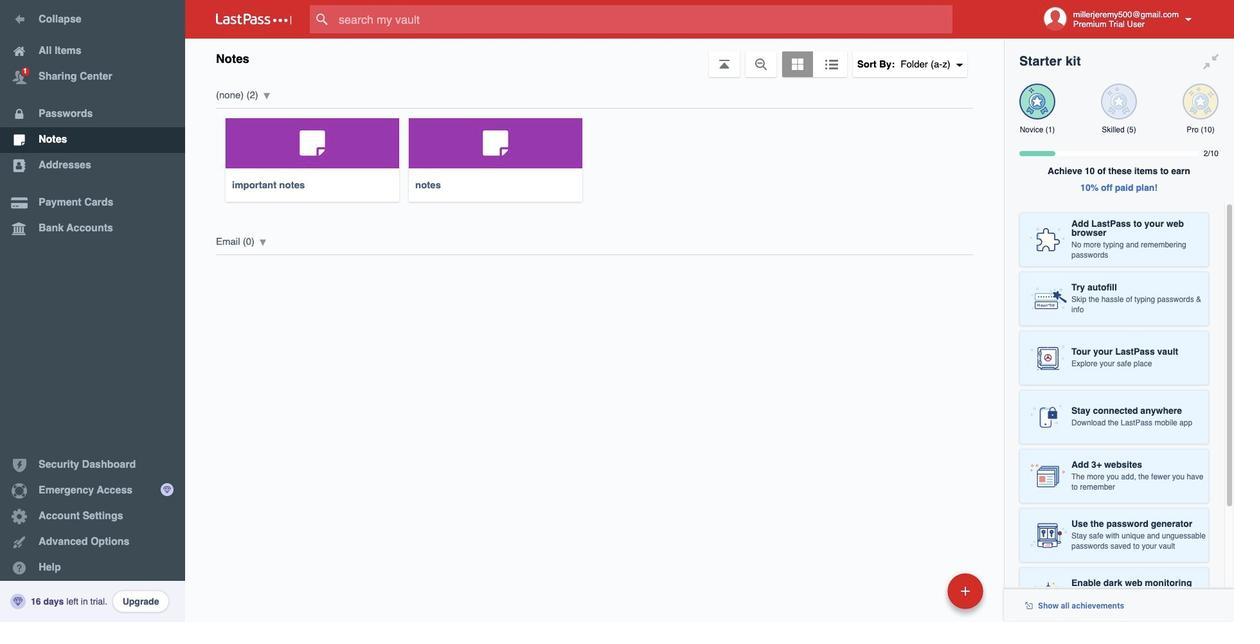 Task type: describe. For each thing, give the bounding box(es) containing it.
new item element
[[860, 573, 988, 610]]

main navigation navigation
[[0, 0, 185, 622]]

Search search field
[[310, 5, 978, 33]]



Task type: locate. For each thing, give the bounding box(es) containing it.
vault options navigation
[[185, 39, 1004, 77]]

search my vault text field
[[310, 5, 978, 33]]

new item navigation
[[860, 570, 992, 622]]

lastpass image
[[216, 14, 292, 25]]



